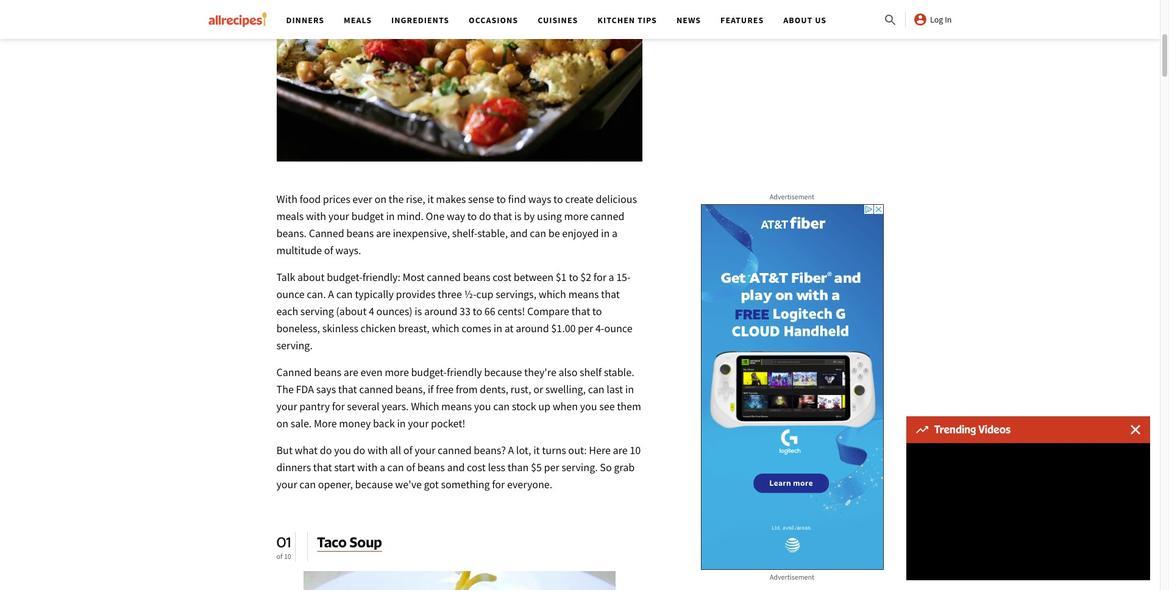 Task type: locate. For each thing, give the bounding box(es) containing it.
a inside talk about budget-friendly: most canned beans cost between $1 to $2 for a 15- ounce can. a can typically provides three ½-cup servings, which means that each serving (about 4 ounces) is around 33 to 66 cents! compare that to boneless, skinless chicken breast, which comes in at around $1.00 per 4-ounce serving.
[[328, 287, 334, 301]]

your down the which on the left
[[408, 416, 429, 430]]

because inside canned beans are even more budget-friendly because they're also shelf stable. the fda says that canned beans, if free from dents, rust, or swelling, can last in your pantry for several years. which means you can stock up when you see them on sale. more money back in your pocket!
[[484, 365, 522, 379]]

with left all on the bottom
[[368, 443, 388, 457]]

videos
[[979, 423, 1011, 436]]

1 vertical spatial ounce
[[605, 321, 633, 335]]

servings,
[[496, 287, 537, 301]]

1 horizontal spatial budget-
[[411, 365, 447, 379]]

mind.
[[397, 209, 424, 223]]

canned up three
[[427, 270, 461, 284]]

that right says
[[338, 382, 357, 396]]

1 vertical spatial on
[[277, 416, 289, 430]]

which
[[539, 287, 566, 301], [432, 321, 460, 335]]

multitude
[[277, 243, 322, 257]]

2 horizontal spatial are
[[613, 443, 628, 457]]

0 vertical spatial budget-
[[327, 270, 363, 284]]

0 horizontal spatial budget-
[[327, 270, 363, 284]]

1 horizontal spatial more
[[564, 209, 589, 223]]

home image
[[208, 12, 267, 27]]

0 vertical spatial because
[[484, 365, 522, 379]]

1 vertical spatial are
[[344, 365, 358, 379]]

are
[[376, 226, 391, 240], [344, 365, 358, 379], [613, 443, 628, 457]]

are up grab
[[613, 443, 628, 457]]

1 horizontal spatial which
[[539, 287, 566, 301]]

with right the start
[[357, 460, 378, 474]]

1 horizontal spatial because
[[484, 365, 522, 379]]

do
[[479, 209, 491, 223], [320, 443, 332, 457], [353, 443, 366, 457]]

for
[[594, 270, 607, 284], [332, 399, 345, 413], [492, 477, 505, 491]]

0 vertical spatial around
[[424, 304, 458, 318]]

more up the beans,
[[385, 365, 409, 379]]

1 vertical spatial which
[[432, 321, 460, 335]]

2 horizontal spatial do
[[479, 209, 491, 223]]

your down dinners
[[277, 477, 297, 491]]

means
[[569, 287, 599, 301], [442, 399, 472, 413]]

way
[[447, 209, 465, 223]]

your right all on the bottom
[[415, 443, 436, 457]]

around down compare
[[516, 321, 549, 335]]

1 horizontal spatial 10
[[630, 443, 641, 457]]

means inside canned beans are even more budget-friendly because they're also shelf stable. the fda says that canned beans, if free from dents, rust, or swelling, can last in your pantry for several years. which means you can stock up when you see them on sale. more money back in your pocket!
[[442, 399, 472, 413]]

you down 'dents,'
[[474, 399, 491, 413]]

1 horizontal spatial around
[[516, 321, 549, 335]]

for inside canned beans are even more budget-friendly because they're also shelf stable. the fda says that canned beans, if free from dents, rust, or swelling, can last in your pantry for several years. which means you can stock up when you see them on sale. more money back in your pocket!
[[332, 399, 345, 413]]

$2
[[581, 270, 592, 284]]

can left be
[[530, 226, 547, 240]]

got
[[424, 477, 439, 491]]

budget- down ways.
[[327, 270, 363, 284]]

are left even
[[344, 365, 358, 379]]

a left 15-
[[609, 270, 614, 284]]

canned up ways.
[[309, 226, 344, 240]]

0 horizontal spatial is
[[415, 304, 422, 318]]

less
[[488, 460, 506, 474]]

ways.
[[336, 243, 361, 257]]

are down budget
[[376, 226, 391, 240]]

1 horizontal spatial are
[[376, 226, 391, 240]]

0 vertical spatial it
[[428, 192, 434, 206]]

0 horizontal spatial cost
[[467, 460, 486, 474]]

of down 01
[[277, 552, 283, 561]]

and down 'by'
[[510, 226, 528, 240]]

your
[[329, 209, 349, 223], [277, 399, 297, 413], [408, 416, 429, 430], [415, 443, 436, 457], [277, 477, 297, 491]]

for down says
[[332, 399, 345, 413]]

0 vertical spatial canned
[[309, 226, 344, 240]]

can up (about on the left bottom of page
[[336, 287, 353, 301]]

beans inside but what do you do with all of your canned beans? a lot, it turns out: here are 10 dinners that start with a can of beans and cost less than $5 per serving. so grab your can opener, because we've got something for everyone.
[[418, 460, 445, 474]]

per right $5
[[544, 460, 560, 474]]

money
[[339, 416, 371, 430]]

per left 4-
[[578, 321, 594, 335]]

can
[[530, 226, 547, 240], [336, 287, 353, 301], [588, 382, 605, 396], [493, 399, 510, 413], [388, 460, 404, 474], [300, 477, 316, 491]]

they're
[[525, 365, 557, 379]]

serving. down the out: on the bottom
[[562, 460, 598, 474]]

more down create
[[564, 209, 589, 223]]

comes
[[462, 321, 492, 335]]

is left 'by'
[[514, 209, 522, 223]]

it right rise,
[[428, 192, 434, 206]]

do right what
[[320, 443, 332, 457]]

beans?
[[474, 443, 506, 457]]

that up $1.00
[[572, 304, 590, 318]]

10
[[630, 443, 641, 457], [284, 552, 291, 561]]

0 vertical spatial per
[[578, 321, 594, 335]]

1 vertical spatial means
[[442, 399, 472, 413]]

that
[[494, 209, 512, 223], [601, 287, 620, 301], [572, 304, 590, 318], [338, 382, 357, 396], [313, 460, 332, 474]]

0 horizontal spatial it
[[428, 192, 434, 206]]

sale.
[[291, 416, 312, 430]]

1 horizontal spatial means
[[569, 287, 599, 301]]

0 vertical spatial which
[[539, 287, 566, 301]]

beans up got
[[418, 460, 445, 474]]

that down 15-
[[601, 287, 620, 301]]

canned down even
[[359, 382, 393, 396]]

budget-
[[327, 270, 363, 284], [411, 365, 447, 379]]

a
[[612, 226, 618, 240], [609, 270, 614, 284], [380, 460, 385, 474]]

0 vertical spatial for
[[594, 270, 607, 284]]

1 vertical spatial because
[[355, 477, 393, 491]]

0 horizontal spatial ounce
[[277, 287, 305, 301]]

1 vertical spatial around
[[516, 321, 549, 335]]

which up compare
[[539, 287, 566, 301]]

0 vertical spatial serving.
[[277, 338, 313, 352]]

can inside with food prices ever on the rise, it makes sense to find ways to create delicious meals with your budget in mind. one way to do that is by using more canned beans. canned beans are inexpensive, shelf-stable, and can be enjoyed in a multitude of ways.
[[530, 226, 547, 240]]

1 vertical spatial and
[[447, 460, 465, 474]]

1 horizontal spatial and
[[510, 226, 528, 240]]

canned down the pocket!
[[438, 443, 472, 457]]

2 vertical spatial a
[[380, 460, 385, 474]]

means up the pocket!
[[442, 399, 472, 413]]

1 horizontal spatial a
[[508, 443, 514, 457]]

1 vertical spatial is
[[415, 304, 422, 318]]

0 vertical spatial with
[[306, 209, 326, 223]]

cost up servings,
[[493, 270, 512, 284]]

with down the food
[[306, 209, 326, 223]]

beans up says
[[314, 365, 342, 379]]

1 vertical spatial a
[[609, 270, 614, 284]]

1 horizontal spatial serving.
[[562, 460, 598, 474]]

about us link
[[784, 15, 827, 26]]

10 up grab
[[630, 443, 641, 457]]

that up "stable,"
[[494, 209, 512, 223]]

0 vertical spatial a
[[328, 287, 334, 301]]

on inside with food prices ever on the rise, it makes sense to find ways to create delicious meals with your budget in mind. one way to do that is by using more canned beans. canned beans are inexpensive, shelf-stable, and can be enjoyed in a multitude of ways.
[[375, 192, 387, 206]]

1 vertical spatial more
[[385, 365, 409, 379]]

cost
[[493, 270, 512, 284], [467, 460, 486, 474]]

a down delicious
[[612, 226, 618, 240]]

4
[[369, 304, 374, 318]]

around down three
[[424, 304, 458, 318]]

can down dinners
[[300, 477, 316, 491]]

you inside but what do you do with all of your canned beans? a lot, it turns out: here are 10 dinners that start with a can of beans and cost less than $5 per serving. so grab your can opener, because we've got something for everyone.
[[334, 443, 351, 457]]

a left lot,
[[508, 443, 514, 457]]

navigation
[[277, 0, 884, 39]]

makes
[[436, 192, 466, 206]]

a right can.
[[328, 287, 334, 301]]

you left see
[[580, 399, 597, 413]]

because up 'dents,'
[[484, 365, 522, 379]]

0 vertical spatial on
[[375, 192, 387, 206]]

2 horizontal spatial for
[[594, 270, 607, 284]]

0 horizontal spatial for
[[332, 399, 345, 413]]

2 vertical spatial for
[[492, 477, 505, 491]]

0 vertical spatial means
[[569, 287, 599, 301]]

10 down 01
[[284, 552, 291, 561]]

15-
[[617, 270, 631, 284]]

beans inside with food prices ever on the rise, it makes sense to find ways to create delicious meals with your budget in mind. one way to do that is by using more canned beans. canned beans are inexpensive, shelf-stable, and can be enjoyed in a multitude of ways.
[[347, 226, 374, 240]]

cuisines link
[[538, 15, 578, 26]]

you up the start
[[334, 443, 351, 457]]

boneless,
[[277, 321, 320, 335]]

and up something
[[447, 460, 465, 474]]

in
[[386, 209, 395, 223], [601, 226, 610, 240], [494, 321, 503, 335], [626, 382, 634, 396], [397, 416, 406, 430]]

to right way
[[468, 209, 477, 223]]

provides
[[396, 287, 436, 301]]

back
[[373, 416, 395, 430]]

2 horizontal spatial you
[[580, 399, 597, 413]]

66
[[485, 304, 496, 318]]

ways
[[529, 192, 552, 206]]

serving
[[301, 304, 334, 318]]

1 vertical spatial budget-
[[411, 365, 447, 379]]

around
[[424, 304, 458, 318], [516, 321, 549, 335]]

1 vertical spatial a
[[508, 443, 514, 457]]

0 horizontal spatial a
[[328, 287, 334, 301]]

the
[[389, 192, 404, 206]]

0 vertical spatial a
[[612, 226, 618, 240]]

that up opener,
[[313, 460, 332, 474]]

on left 'sale.'
[[277, 416, 289, 430]]

serving. down boneless,
[[277, 338, 313, 352]]

because down the start
[[355, 477, 393, 491]]

can down all on the bottom
[[388, 460, 404, 474]]

of
[[324, 243, 333, 257], [403, 443, 413, 457], [406, 460, 415, 474], [277, 552, 283, 561]]

canned down delicious
[[591, 209, 625, 223]]

trending
[[935, 423, 977, 436]]

ounce up stable.
[[605, 321, 633, 335]]

with inside with food prices ever on the rise, it makes sense to find ways to create delicious meals with your budget in mind. one way to do that is by using more canned beans. canned beans are inexpensive, shelf-stable, and can be enjoyed in a multitude of ways.
[[306, 209, 326, 223]]

1 vertical spatial serving.
[[562, 460, 598, 474]]

1 vertical spatial per
[[544, 460, 560, 474]]

skinless
[[322, 321, 359, 335]]

it right lot,
[[534, 443, 540, 457]]

your down prices
[[329, 209, 349, 223]]

1 horizontal spatial it
[[534, 443, 540, 457]]

1 horizontal spatial per
[[578, 321, 594, 335]]

to up 4-
[[593, 304, 602, 318]]

of left ways.
[[324, 243, 333, 257]]

0 horizontal spatial and
[[447, 460, 465, 474]]

in inside talk about budget-friendly: most canned beans cost between $1 to $2 for a 15- ounce can. a can typically provides three ½-cup servings, which means that each serving (about 4 ounces) is around 33 to 66 cents! compare that to boneless, skinless chicken breast, which comes in at around $1.00 per 4-ounce serving.
[[494, 321, 503, 335]]

0 horizontal spatial because
[[355, 477, 393, 491]]

0 horizontal spatial 10
[[284, 552, 291, 561]]

0 horizontal spatial do
[[320, 443, 332, 457]]

for right $2
[[594, 270, 607, 284]]

1 horizontal spatial do
[[353, 443, 366, 457]]

1 horizontal spatial for
[[492, 477, 505, 491]]

from
[[456, 382, 478, 396]]

a inside but what do you do with all of your canned beans? a lot, it turns out: here are 10 dinners that start with a can of beans and cost less than $5 per serving. so grab your can opener, because we've got something for everyone.
[[380, 460, 385, 474]]

of up the we've
[[406, 460, 415, 474]]

0 horizontal spatial more
[[385, 365, 409, 379]]

to left $2
[[569, 270, 579, 284]]

and
[[510, 226, 528, 240], [447, 460, 465, 474]]

beans down budget
[[347, 226, 374, 240]]

out:
[[569, 443, 587, 457]]

about us
[[784, 15, 827, 26]]

1 vertical spatial canned
[[277, 365, 312, 379]]

meals
[[344, 15, 372, 26]]

0 horizontal spatial you
[[334, 443, 351, 457]]

more inside with food prices ever on the rise, it makes sense to find ways to create delicious meals with your budget in mind. one way to do that is by using more canned beans. canned beans are inexpensive, shelf-stable, and can be enjoyed in a multitude of ways.
[[564, 209, 589, 223]]

for down less
[[492, 477, 505, 491]]

can inside talk about budget-friendly: most canned beans cost between $1 to $2 for a 15- ounce can. a can typically provides three ½-cup servings, which means that each serving (about 4 ounces) is around 33 to 66 cents! compare that to boneless, skinless chicken breast, which comes in at around $1.00 per 4-ounce serving.
[[336, 287, 353, 301]]

prices
[[323, 192, 350, 206]]

0 horizontal spatial means
[[442, 399, 472, 413]]

1 horizontal spatial on
[[375, 192, 387, 206]]

beans inside canned beans are even more budget-friendly because they're also shelf stable. the fda says that canned beans, if free from dents, rust, or swelling, can last in your pantry for several years. which means you can stock up when you see them on sale. more money back in your pocket!
[[314, 365, 342, 379]]

create
[[565, 192, 594, 206]]

do up the start
[[353, 443, 366, 457]]

canned up the the
[[277, 365, 312, 379]]

0 horizontal spatial serving.
[[277, 338, 313, 352]]

10 inside 01 of 10
[[284, 552, 291, 561]]

1 vertical spatial cost
[[467, 460, 486, 474]]

1 horizontal spatial ounce
[[605, 321, 633, 335]]

0 vertical spatial and
[[510, 226, 528, 240]]

is down provides
[[415, 304, 422, 318]]

which left comes
[[432, 321, 460, 335]]

cents!
[[498, 304, 525, 318]]

per
[[578, 321, 594, 335], [544, 460, 560, 474]]

in left the at
[[494, 321, 503, 335]]

0 vertical spatial cost
[[493, 270, 512, 284]]

1 horizontal spatial cost
[[493, 270, 512, 284]]

cost up something
[[467, 460, 486, 474]]

taco soup with beans, sour cream, and shredded colby jack cheese image
[[303, 571, 616, 590]]

all
[[390, 443, 401, 457]]

2 vertical spatial are
[[613, 443, 628, 457]]

means down $2
[[569, 287, 599, 301]]

0 horizontal spatial around
[[424, 304, 458, 318]]

occasions link
[[469, 15, 518, 26]]

advertisement region
[[701, 204, 884, 570]]

you
[[474, 399, 491, 413], [580, 399, 597, 413], [334, 443, 351, 457]]

1 vertical spatial 10
[[284, 552, 291, 561]]

canned inside with food prices ever on the rise, it makes sense to find ways to create delicious meals with your budget in mind. one way to do that is by using more canned beans. canned beans are inexpensive, shelf-stable, and can be enjoyed in a multitude of ways.
[[591, 209, 625, 223]]

0 vertical spatial are
[[376, 226, 391, 240]]

means inside talk about budget-friendly: most canned beans cost between $1 to $2 for a 15- ounce can. a can typically provides three ½-cup servings, which means that each serving (about 4 ounces) is around 33 to 66 cents! compare that to boneless, skinless chicken breast, which comes in at around $1.00 per 4-ounce serving.
[[569, 287, 599, 301]]

see
[[600, 399, 615, 413]]

and inside but what do you do with all of your canned beans? a lot, it turns out: here are 10 dinners that start with a can of beans and cost less than $5 per serving. so grab your can opener, because we've got something for everyone.
[[447, 460, 465, 474]]

0 horizontal spatial on
[[277, 416, 289, 430]]

0 vertical spatial more
[[564, 209, 589, 223]]

0 vertical spatial is
[[514, 209, 522, 223]]

in down the
[[386, 209, 395, 223]]

1 vertical spatial for
[[332, 399, 345, 413]]

1 vertical spatial with
[[368, 443, 388, 457]]

fda
[[296, 382, 314, 396]]

budget- up if
[[411, 365, 447, 379]]

than
[[508, 460, 529, 474]]

0 vertical spatial 10
[[630, 443, 641, 457]]

1 horizontal spatial is
[[514, 209, 522, 223]]

are inside with food prices ever on the rise, it makes sense to find ways to create delicious meals with your budget in mind. one way to do that is by using more canned beans. canned beans are inexpensive, shelf-stable, and can be enjoyed in a multitude of ways.
[[376, 226, 391, 240]]

0 horizontal spatial are
[[344, 365, 358, 379]]

do down sense
[[479, 209, 491, 223]]

beans up ½-
[[463, 270, 491, 284]]

ounce up each
[[277, 287, 305, 301]]

1 vertical spatial it
[[534, 443, 540, 457]]

are inside canned beans are even more budget-friendly because they're also shelf stable. the fda says that canned beans, if free from dents, rust, or swelling, can last in your pantry for several years. which means you can stock up when you see them on sale. more money back in your pocket!
[[344, 365, 358, 379]]

on left the
[[375, 192, 387, 206]]

01 of 10
[[277, 533, 291, 561]]

canned
[[591, 209, 625, 223], [427, 270, 461, 284], [359, 382, 393, 396], [438, 443, 472, 457]]

a right the start
[[380, 460, 385, 474]]

of inside with food prices ever on the rise, it makes sense to find ways to create delicious meals with your budget in mind. one way to do that is by using more canned beans. canned beans are inexpensive, shelf-stable, and can be enjoyed in a multitude of ways.
[[324, 243, 333, 257]]

of inside 01 of 10
[[277, 552, 283, 561]]

0 horizontal spatial per
[[544, 460, 560, 474]]

$5
[[531, 460, 542, 474]]



Task type: describe. For each thing, give the bounding box(es) containing it.
that inside with food prices ever on the rise, it makes sense to find ways to create delicious meals with your budget in mind. one way to do that is by using more canned beans. canned beans are inexpensive, shelf-stable, and can be enjoyed in a multitude of ways.
[[494, 209, 512, 223]]

is inside with food prices ever on the rise, it makes sense to find ways to create delicious meals with your budget in mind. one way to do that is by using more canned beans. canned beans are inexpensive, shelf-stable, and can be enjoyed in a multitude of ways.
[[514, 209, 522, 223]]

account image
[[914, 12, 928, 27]]

also
[[559, 365, 578, 379]]

about
[[784, 15, 813, 26]]

the
[[277, 382, 294, 396]]

canned inside but what do you do with all of your canned beans? a lot, it turns out: here are 10 dinners that start with a can of beans and cost less than $5 per serving. so grab your can opener, because we've got something for everyone.
[[438, 443, 472, 457]]

something
[[441, 477, 490, 491]]

0 vertical spatial ounce
[[277, 287, 305, 301]]

kitchen tips
[[598, 15, 657, 26]]

food
[[300, 192, 321, 206]]

taco soup link
[[317, 532, 382, 561]]

opener,
[[318, 477, 353, 491]]

a inside with food prices ever on the rise, it makes sense to find ways to create delicious meals with your budget in mind. one way to do that is by using more canned beans. canned beans are inexpensive, shelf-stable, and can be enjoyed in a multitude of ways.
[[612, 226, 618, 240]]

so
[[600, 460, 612, 474]]

swelling,
[[546, 382, 586, 396]]

lot,
[[516, 443, 532, 457]]

free
[[436, 382, 454, 396]]

rise,
[[406, 192, 425, 206]]

for inside talk about budget-friendly: most canned beans cost between $1 to $2 for a 15- ounce can. a can typically provides three ½-cup servings, which means that each serving (about 4 ounces) is around 33 to 66 cents! compare that to boneless, skinless chicken breast, which comes in at around $1.00 per 4-ounce serving.
[[594, 270, 607, 284]]

budget- inside talk about budget-friendly: most canned beans cost between $1 to $2 for a 15- ounce can. a can typically provides three ½-cup servings, which means that each serving (about 4 ounces) is around 33 to 66 cents! compare that to boneless, skinless chicken breast, which comes in at around $1.00 per 4-ounce serving.
[[327, 270, 363, 284]]

easy vegan sheet pan roasted cauliflower, tomatoes, and garbanzo beans image
[[277, 0, 642, 161]]

of right all on the bottom
[[403, 443, 413, 457]]

talk about budget-friendly: most canned beans cost between $1 to $2 for a 15- ounce can. a can typically provides three ½-cup servings, which means that each serving (about 4 ounces) is around 33 to 66 cents! compare that to boneless, skinless chicken breast, which comes in at around $1.00 per 4-ounce serving.
[[277, 270, 633, 352]]

ounces)
[[377, 304, 413, 318]]

01
[[277, 533, 291, 550]]

talk
[[277, 270, 295, 284]]

search image
[[884, 13, 898, 27]]

log in
[[931, 14, 952, 25]]

dents,
[[480, 382, 509, 396]]

soup
[[350, 533, 382, 550]]

2 vertical spatial with
[[357, 460, 378, 474]]

in right last
[[626, 382, 634, 396]]

1 horizontal spatial you
[[474, 399, 491, 413]]

dinners
[[277, 460, 311, 474]]

features
[[721, 15, 764, 26]]

even
[[361, 365, 383, 379]]

or
[[534, 382, 543, 396]]

in right the back
[[397, 416, 406, 430]]

is inside talk about budget-friendly: most canned beans cost between $1 to $2 for a 15- ounce can. a can typically provides three ½-cup servings, which means that each serving (about 4 ounces) is around 33 to 66 cents! compare that to boneless, skinless chicken breast, which comes in at around $1.00 per 4-ounce serving.
[[415, 304, 422, 318]]

if
[[428, 382, 434, 396]]

serving. inside but what do you do with all of your canned beans? a lot, it turns out: here are 10 dinners that start with a can of beans and cost less than $5 per serving. so grab your can opener, because we've got something for everyone.
[[562, 460, 598, 474]]

beans.
[[277, 226, 307, 240]]

ingredients link
[[392, 15, 450, 26]]

taco
[[317, 533, 347, 550]]

news
[[677, 15, 701, 26]]

your inside with food prices ever on the rise, it makes sense to find ways to create delicious meals with your budget in mind. one way to do that is by using more canned beans. canned beans are inexpensive, shelf-stable, and can be enjoyed in a multitude of ways.
[[329, 209, 349, 223]]

do inside with food prices ever on the rise, it makes sense to find ways to create delicious meals with your budget in mind. one way to do that is by using more canned beans. canned beans are inexpensive, shelf-stable, and can be enjoyed in a multitude of ways.
[[479, 209, 491, 223]]

cuisines
[[538, 15, 578, 26]]

tips
[[638, 15, 657, 26]]

kitchen tips link
[[598, 15, 657, 26]]

stable,
[[478, 226, 508, 240]]

that inside but what do you do with all of your canned beans? a lot, it turns out: here are 10 dinners that start with a can of beans and cost less than $5 per serving. so grab your can opener, because we've got something for everyone.
[[313, 460, 332, 474]]

friendly
[[447, 365, 482, 379]]

beans inside talk about budget-friendly: most canned beans cost between $1 to $2 for a 15- ounce can. a can typically provides three ½-cup servings, which means that each serving (about 4 ounces) is around 33 to 66 cents! compare that to boneless, skinless chicken breast, which comes in at around $1.00 per 4-ounce serving.
[[463, 270, 491, 284]]

dinners
[[286, 15, 324, 26]]

close image
[[1131, 425, 1141, 435]]

cost inside talk about budget-friendly: most canned beans cost between $1 to $2 for a 15- ounce can. a can typically provides three ½-cup servings, which means that each serving (about 4 ounces) is around 33 to 66 cents! compare that to boneless, skinless chicken breast, which comes in at around $1.00 per 4-ounce serving.
[[493, 270, 512, 284]]

canned inside canned beans are even more budget-friendly because they're also shelf stable. the fda says that canned beans, if free from dents, rust, or swelling, can last in your pantry for several years. which means you can stock up when you see them on sale. more money back in your pocket!
[[359, 382, 393, 396]]

can down shelf
[[588, 382, 605, 396]]

a inside talk about budget-friendly: most canned beans cost between $1 to $2 for a 15- ounce can. a can typically provides three ½-cup servings, which means that each serving (about 4 ounces) is around 33 to 66 cents! compare that to boneless, skinless chicken breast, which comes in at around $1.00 per 4-ounce serving.
[[609, 270, 614, 284]]

chicken
[[361, 321, 396, 335]]

trending videos
[[935, 423, 1011, 436]]

video player application
[[907, 443, 1151, 581]]

(about
[[336, 304, 367, 318]]

most
[[403, 270, 425, 284]]

ingredients
[[392, 15, 450, 26]]

0 horizontal spatial which
[[432, 321, 460, 335]]

to right ways
[[554, 192, 563, 206]]

½-
[[464, 287, 477, 301]]

stock
[[512, 399, 536, 413]]

but
[[277, 443, 293, 457]]

rust,
[[511, 382, 532, 396]]

friendly:
[[363, 270, 401, 284]]

ever
[[353, 192, 373, 206]]

a inside but what do you do with all of your canned beans? a lot, it turns out: here are 10 dinners that start with a can of beans and cost less than $5 per serving. so grab your can opener, because we've got something for everyone.
[[508, 443, 514, 457]]

says
[[316, 382, 336, 396]]

per inside talk about budget-friendly: most canned beans cost between $1 to $2 for a 15- ounce can. a can typically provides three ½-cup servings, which means that each serving (about 4 ounces) is around 33 to 66 cents! compare that to boneless, skinless chicken breast, which comes in at around $1.00 per 4-ounce serving.
[[578, 321, 594, 335]]

news link
[[677, 15, 701, 26]]

typically
[[355, 287, 394, 301]]

budget- inside canned beans are even more budget-friendly because they're also shelf stable. the fda says that canned beans, if free from dents, rust, or swelling, can last in your pantry for several years. which means you can stock up when you see them on sale. more money back in your pocket!
[[411, 365, 447, 379]]

enjoyed
[[562, 226, 599, 240]]

can.
[[307, 287, 326, 301]]

when
[[553, 399, 578, 413]]

turns
[[542, 443, 566, 457]]

here
[[589, 443, 611, 457]]

but what do you do with all of your canned beans? a lot, it turns out: here are 10 dinners that start with a can of beans and cost less than $5 per serving. so grab your can opener, because we've got something for everyone.
[[277, 443, 641, 491]]

us
[[815, 15, 827, 26]]

compare
[[528, 304, 570, 318]]

shelf
[[580, 365, 602, 379]]

are inside but what do you do with all of your canned beans? a lot, it turns out: here are 10 dinners that start with a can of beans and cost less than $5 per serving. so grab your can opener, because we've got something for everyone.
[[613, 443, 628, 457]]

your down the the
[[277, 399, 297, 413]]

it inside with food prices ever on the rise, it makes sense to find ways to create delicious meals with your budget in mind. one way to do that is by using more canned beans. canned beans are inexpensive, shelf-stable, and can be enjoyed in a multitude of ways.
[[428, 192, 434, 206]]

in right enjoyed
[[601, 226, 610, 240]]

navigation containing dinners
[[277, 0, 884, 39]]

start
[[334, 460, 355, 474]]

can down 'dents,'
[[493, 399, 510, 413]]

between
[[514, 270, 554, 284]]

and inside with food prices ever on the rise, it makes sense to find ways to create delicious meals with your budget in mind. one way to do that is by using more canned beans. canned beans are inexpensive, shelf-stable, and can be enjoyed in a multitude of ways.
[[510, 226, 528, 240]]

with food prices ever on the rise, it makes sense to find ways to create delicious meals with your budget in mind. one way to do that is by using more canned beans. canned beans are inexpensive, shelf-stable, and can be enjoyed in a multitude of ways.
[[277, 192, 637, 257]]

that inside canned beans are even more budget-friendly because they're also shelf stable. the fda says that canned beans, if free from dents, rust, or swelling, can last in your pantry for several years. which means you can stock up when you see them on sale. more money back in your pocket!
[[338, 382, 357, 396]]

10 inside but what do you do with all of your canned beans? a lot, it turns out: here are 10 dinners that start with a can of beans and cost less than $5 per serving. so grab your can opener, because we've got something for everyone.
[[630, 443, 641, 457]]

serving. inside talk about budget-friendly: most canned beans cost between $1 to $2 for a 15- ounce can. a can typically provides three ½-cup servings, which means that each serving (about 4 ounces) is around 33 to 66 cents! compare that to boneless, skinless chicken breast, which comes in at around $1.00 per 4-ounce serving.
[[277, 338, 313, 352]]

with
[[277, 192, 298, 206]]

cost inside but what do you do with all of your canned beans? a lot, it turns out: here are 10 dinners that start with a can of beans and cost less than $5 per serving. so grab your can opener, because we've got something for everyone.
[[467, 460, 486, 474]]

pantry
[[300, 399, 330, 413]]

last
[[607, 382, 623, 396]]

them
[[617, 399, 642, 413]]

more inside canned beans are even more budget-friendly because they're also shelf stable. the fda says that canned beans, if free from dents, rust, or swelling, can last in your pantry for several years. which means you can stock up when you see them on sale. more money back in your pocket!
[[385, 365, 409, 379]]

trending image
[[917, 426, 929, 434]]

sense
[[468, 192, 494, 206]]

to left find
[[497, 192, 506, 206]]

for inside but what do you do with all of your canned beans? a lot, it turns out: here are 10 dinners that start with a can of beans and cost less than $5 per serving. so grab your can opener, because we've got something for everyone.
[[492, 477, 505, 491]]

we've
[[395, 477, 422, 491]]

be
[[549, 226, 560, 240]]

at
[[505, 321, 514, 335]]

per inside but what do you do with all of your canned beans? a lot, it turns out: here are 10 dinners that start with a can of beans and cost less than $5 per serving. so grab your can opener, because we've got something for everyone.
[[544, 460, 560, 474]]

shelf-
[[452, 226, 478, 240]]

log in link
[[914, 12, 952, 27]]

which
[[411, 399, 439, 413]]

canned inside canned beans are even more budget-friendly because they're also shelf stable. the fda says that canned beans, if free from dents, rust, or swelling, can last in your pantry for several years. which means you can stock up when you see them on sale. more money back in your pocket!
[[277, 365, 312, 379]]

dinners link
[[286, 15, 324, 26]]

budget
[[352, 209, 384, 223]]

what
[[295, 443, 318, 457]]

cup
[[477, 287, 494, 301]]

log
[[931, 14, 944, 25]]

on inside canned beans are even more budget-friendly because they're also shelf stable. the fda says that canned beans, if free from dents, rust, or swelling, can last in your pantry for several years. which means you can stock up when you see them on sale. more money back in your pocket!
[[277, 416, 289, 430]]

canned inside with food prices ever on the rise, it makes sense to find ways to create delicious meals with your budget in mind. one way to do that is by using more canned beans. canned beans are inexpensive, shelf-stable, and can be enjoyed in a multitude of ways.
[[309, 226, 344, 240]]

because inside but what do you do with all of your canned beans? a lot, it turns out: here are 10 dinners that start with a can of beans and cost less than $5 per serving. so grab your can opener, because we've got something for everyone.
[[355, 477, 393, 491]]

to right 33
[[473, 304, 482, 318]]

stable.
[[604, 365, 635, 379]]

find
[[508, 192, 526, 206]]

kitchen
[[598, 15, 636, 26]]

it inside but what do you do with all of your canned beans? a lot, it turns out: here are 10 dinners that start with a can of beans and cost less than $5 per serving. so grab your can opener, because we've got something for everyone.
[[534, 443, 540, 457]]

several
[[347, 399, 380, 413]]

one
[[426, 209, 445, 223]]

about
[[298, 270, 325, 284]]

canned inside talk about budget-friendly: most canned beans cost between $1 to $2 for a 15- ounce can. a can typically provides three ½-cup servings, which means that each serving (about 4 ounces) is around 33 to 66 cents! compare that to boneless, skinless chicken breast, which comes in at around $1.00 per 4-ounce serving.
[[427, 270, 461, 284]]



Task type: vqa. For each thing, say whether or not it's contained in the screenshot.
Trader Joe's New Desserts Are "Beyond Delicious"—and Perfect for the Holidays link
no



